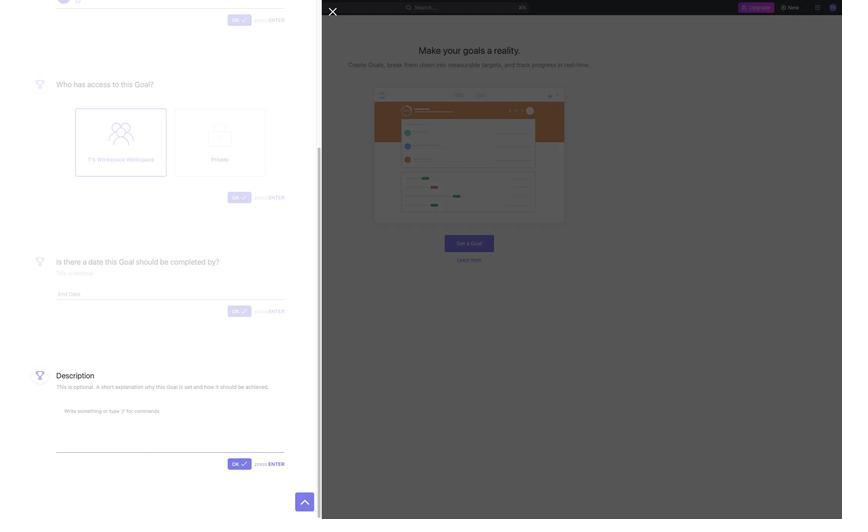 Task type: describe. For each thing, give the bounding box(es) containing it.
learn more
[[457, 257, 482, 263]]

a
[[96, 384, 100, 391]]

this
[[56, 384, 67, 391]]

new
[[788, 4, 800, 11]]

measurable
[[448, 62, 480, 68]]

2 horizontal spatial goal
[[471, 240, 482, 247]]

make
[[419, 45, 441, 56]]

2 press enter from the top
[[255, 195, 285, 201]]

goal?
[[135, 80, 154, 89]]

0 horizontal spatial goal
[[119, 258, 134, 266]]

explanation
[[115, 384, 143, 391]]

time.
[[577, 62, 591, 68]]

goals
[[463, 45, 485, 56]]

0 vertical spatial a
[[487, 45, 492, 56]]

upgrade link
[[739, 2, 775, 13]]

create goals, break them down into measurable targets, and track progress in real-time.
[[348, 62, 591, 68]]

date
[[88, 258, 103, 266]]

has
[[74, 80, 85, 89]]

achieved.
[[246, 384, 269, 391]]

optional.
[[74, 384, 95, 391]]

by?
[[208, 258, 219, 266]]

completed
[[170, 258, 206, 266]]

⌘k
[[519, 4, 527, 11]]

1 ok from the top
[[232, 17, 239, 23]]

targets,
[[482, 62, 503, 68]]

1 is from the left
[[68, 384, 72, 391]]

who
[[56, 80, 72, 89]]

1 press enter from the top
[[255, 17, 285, 23]]

0 vertical spatial and
[[505, 62, 515, 68]]

real-
[[564, 62, 577, 68]]

t's
[[88, 156, 96, 163]]

is there a date this goal should be completed by?
[[56, 258, 219, 266]]

enter for fourth ok button from the bottom of the dialog containing who has access to this goal?
[[268, 17, 285, 23]]

be inside "description this is optional. a short explanation why this goal is set and how it should be achieved."
[[238, 384, 244, 391]]

whiteboards link
[[3, 88, 93, 101]]

learn more link
[[457, 257, 482, 263]]

sidebar navigation
[[0, 15, 97, 520]]

2 press from the top
[[255, 195, 267, 201]]

set
[[457, 240, 465, 247]]

this inside "description this is optional. a short explanation why this goal is set and how it should be achieved."
[[156, 384, 165, 391]]

access
[[87, 80, 111, 89]]

1 workspace from the left
[[97, 156, 125, 163]]

goal inside "description this is optional. a short explanation why this goal is set and how it should be achieved."
[[167, 384, 178, 391]]

enter for second ok button from the top of the dialog containing who has access to this goal?
[[268, 195, 285, 201]]

whiteboards
[[18, 91, 49, 98]]

description this is optional. a short explanation why this goal is set and how it should be achieved.
[[56, 372, 269, 391]]

and inside "description this is optional. a short explanation why this goal is set and how it should be achieved."
[[194, 384, 203, 391]]

3 ok button from the top
[[228, 306, 252, 318]]



Task type: locate. For each thing, give the bounding box(es) containing it.
should
[[136, 258, 158, 266], [220, 384, 237, 391]]

4 ok from the top
[[232, 462, 239, 468]]

dashboards link
[[3, 76, 93, 88]]

0 vertical spatial be
[[160, 258, 169, 266]]

search...
[[415, 4, 437, 11]]

0 vertical spatial goal
[[471, 240, 482, 247]]

and left track
[[505, 62, 515, 68]]

2 workspace from the left
[[126, 156, 154, 163]]

create
[[348, 62, 367, 68]]

3 ok from the top
[[232, 309, 239, 315]]

0 horizontal spatial this
[[105, 258, 117, 266]]

who has access to this goal?
[[56, 80, 154, 89]]

1 horizontal spatial and
[[505, 62, 515, 68]]

1 vertical spatial and
[[194, 384, 203, 391]]

0 horizontal spatial a
[[83, 258, 87, 266]]

to
[[112, 80, 119, 89]]

break
[[387, 62, 403, 68]]

reality.
[[494, 45, 520, 56]]

0 horizontal spatial and
[[194, 384, 203, 391]]

a
[[487, 45, 492, 56], [467, 240, 470, 247], [83, 258, 87, 266]]

and
[[505, 62, 515, 68], [194, 384, 203, 391]]

this
[[121, 80, 133, 89], [105, 258, 117, 266], [156, 384, 165, 391]]

is left set
[[179, 384, 183, 391]]

1 press from the top
[[255, 17, 267, 23]]

3 press from the top
[[255, 309, 267, 315]]

1 vertical spatial a
[[467, 240, 470, 247]]

4 ok button from the top
[[228, 459, 252, 470]]

4 enter from the top
[[268, 462, 285, 468]]

3 press enter from the top
[[255, 309, 285, 315]]

2 vertical spatial this
[[156, 384, 165, 391]]

2 is from the left
[[179, 384, 183, 391]]

why
[[145, 384, 155, 391]]

1 horizontal spatial is
[[179, 384, 183, 391]]

0 horizontal spatial is
[[68, 384, 72, 391]]

and right set
[[194, 384, 203, 391]]

in
[[558, 62, 563, 68]]

press
[[255, 17, 267, 23], [255, 195, 267, 201], [255, 309, 267, 315], [255, 462, 267, 468]]

ok
[[232, 17, 239, 23], [232, 195, 239, 201], [232, 309, 239, 315], [232, 462, 239, 468]]

1 ok button from the top
[[228, 14, 252, 26]]

more
[[471, 257, 482, 263]]

your
[[443, 45, 461, 56]]

enter for 1st ok button from the bottom of the dialog containing who has access to this goal?
[[268, 462, 285, 468]]

short
[[101, 384, 114, 391]]

upgrade
[[749, 4, 771, 11]]

is right this
[[68, 384, 72, 391]]

be left achieved.
[[238, 384, 244, 391]]

description
[[56, 372, 94, 381]]

new button
[[778, 2, 804, 14]]

it
[[216, 384, 219, 391]]

down
[[420, 62, 435, 68]]

0 horizontal spatial should
[[136, 258, 158, 266]]

dialog containing who has access to this goal?
[[0, 0, 337, 520]]

this for date
[[105, 258, 117, 266]]

2 horizontal spatial a
[[487, 45, 492, 56]]

progress
[[532, 62, 556, 68]]

a inside dialog
[[83, 258, 87, 266]]

1 horizontal spatial this
[[121, 80, 133, 89]]

press enter
[[255, 17, 285, 23], [255, 195, 285, 201], [255, 309, 285, 315], [255, 462, 285, 468]]

1 horizontal spatial be
[[238, 384, 244, 391]]

this right why on the bottom left of page
[[156, 384, 165, 391]]

set a goal
[[457, 240, 482, 247]]

how
[[204, 384, 214, 391]]

dialog
[[0, 0, 337, 520]]

into
[[436, 62, 447, 68]]

this for to
[[121, 80, 133, 89]]

1 horizontal spatial goal
[[167, 384, 178, 391]]

workspace
[[97, 156, 125, 163], [126, 156, 154, 163]]

1 vertical spatial should
[[220, 384, 237, 391]]

3 enter from the top
[[268, 309, 285, 315]]

be
[[160, 258, 169, 266], [238, 384, 244, 391]]

a right 'set'
[[467, 240, 470, 247]]

this right to
[[121, 80, 133, 89]]

enter for 2nd ok button from the bottom
[[268, 309, 285, 315]]

goals,
[[368, 62, 386, 68]]

1 vertical spatial goal
[[119, 258, 134, 266]]

2 enter from the top
[[268, 195, 285, 201]]

t's workspace workspace
[[88, 156, 154, 163]]

them
[[404, 62, 418, 68]]

track
[[517, 62, 531, 68]]

goal left set
[[167, 384, 178, 391]]

0 vertical spatial this
[[121, 80, 133, 89]]

0 horizontal spatial workspace
[[97, 156, 125, 163]]

2 ok from the top
[[232, 195, 239, 201]]

a left the date on the left of page
[[83, 258, 87, 266]]

1 vertical spatial be
[[238, 384, 244, 391]]

is
[[68, 384, 72, 391], [179, 384, 183, 391]]

dashboards
[[18, 78, 48, 85]]

goal right the date on the left of page
[[119, 258, 134, 266]]

0 vertical spatial should
[[136, 258, 158, 266]]

2 vertical spatial goal
[[167, 384, 178, 391]]

4 press enter from the top
[[255, 462, 285, 468]]

enter
[[268, 17, 285, 23], [268, 195, 285, 201], [268, 309, 285, 315], [268, 462, 285, 468]]

1 vertical spatial this
[[105, 258, 117, 266]]

is
[[56, 258, 62, 266]]

2 ok button from the top
[[228, 192, 252, 203]]

private
[[211, 156, 229, 163]]

learn
[[457, 257, 470, 263]]

4 press from the top
[[255, 462, 267, 468]]

there
[[64, 258, 81, 266]]

1 horizontal spatial workspace
[[126, 156, 154, 163]]

ok button
[[228, 14, 252, 26], [228, 192, 252, 203], [228, 306, 252, 318], [228, 459, 252, 470]]

goal
[[471, 240, 482, 247], [119, 258, 134, 266], [167, 384, 178, 391]]

be left completed
[[160, 258, 169, 266]]

1 enter from the top
[[268, 17, 285, 23]]

this right the date on the left of page
[[105, 258, 117, 266]]

1 horizontal spatial should
[[220, 384, 237, 391]]

set
[[185, 384, 192, 391]]

2 horizontal spatial this
[[156, 384, 165, 391]]

should inside "description this is optional. a short explanation why this goal is set and how it should be achieved."
[[220, 384, 237, 391]]

goal right 'set'
[[471, 240, 482, 247]]

make your goals a reality.
[[419, 45, 520, 56]]

a up "targets,"
[[487, 45, 492, 56]]

1 horizontal spatial a
[[467, 240, 470, 247]]

2 vertical spatial a
[[83, 258, 87, 266]]

0 horizontal spatial be
[[160, 258, 169, 266]]



Task type: vqa. For each thing, say whether or not it's contained in the screenshot.
first ok from the top
yes



